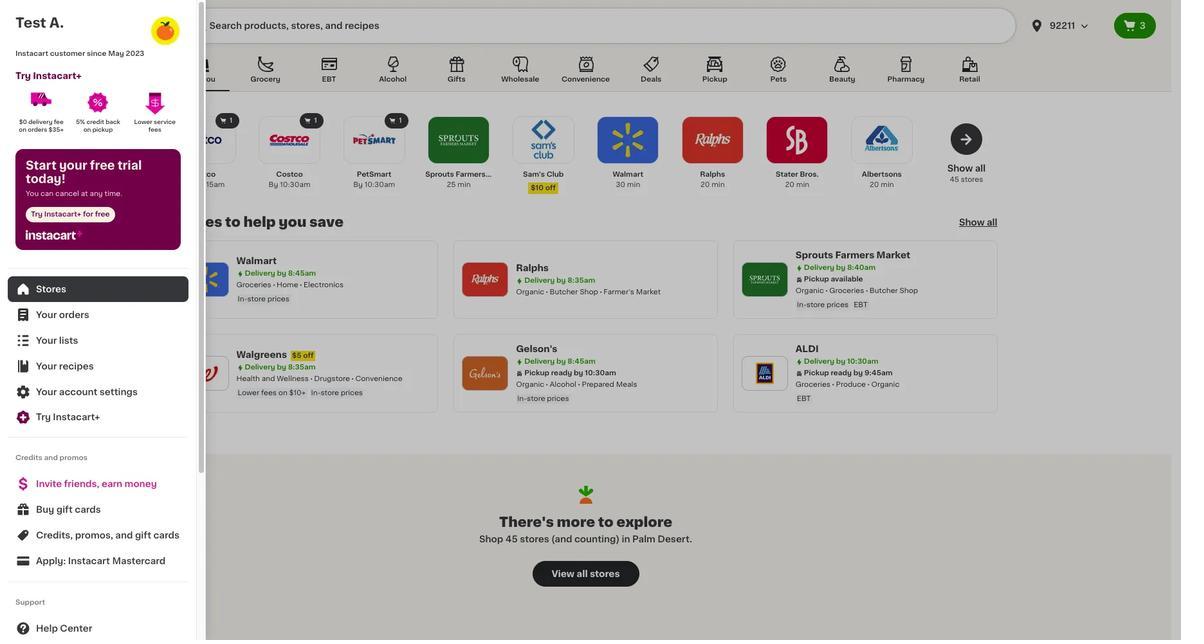 Task type: describe. For each thing, give the bounding box(es) containing it.
more
[[557, 516, 595, 530]]

lists
[[59, 337, 78, 346]]

earn
[[102, 480, 122, 489]]

invite friends, earn money link
[[8, 472, 189, 497]]

your
[[59, 160, 87, 172]]

your for your lists
[[36, 337, 57, 346]]

2 vertical spatial instacart+
[[53, 413, 100, 422]]

gelson's
[[516, 345, 558, 354]]

on for 5%
[[83, 127, 91, 133]]

costco by 10:30am
[[269, 171, 310, 189]]

1 horizontal spatial orders
[[59, 311, 89, 320]]

petsmart by 10:30am
[[353, 171, 395, 189]]

on for $0
[[19, 127, 26, 133]]

20 inside the "stater bros. 20 min"
[[785, 181, 795, 189]]

you inside 'tab panel'
[[279, 216, 307, 229]]

in- down "pickup available"
[[797, 302, 807, 309]]

back
[[106, 119, 120, 125]]

test
[[15, 16, 46, 30]]

pickup for sprouts farmers market
[[804, 276, 829, 283]]

your for your account settings
[[36, 388, 57, 397]]

view all stores button
[[533, 562, 639, 588]]

pickup for gelson's
[[525, 370, 550, 377]]

delivery for ralphs
[[525, 277, 555, 284]]

you
[[26, 190, 39, 198]]

all for show all
[[987, 218, 998, 227]]

gift inside credits, promos, and gift cards link
[[135, 532, 151, 541]]

store down drugstore
[[321, 390, 339, 397]]

walmart for walmart
[[236, 257, 277, 266]]

by for pickup available
[[836, 264, 846, 272]]

try inside try instacart+ link
[[36, 413, 51, 422]]

health
[[236, 376, 260, 383]]

on inside 'stores to help you save' 'tab panel'
[[279, 390, 288, 397]]

sprouts farmers market
[[796, 251, 911, 260]]

view all stores link
[[533, 562, 639, 588]]

in
[[622, 536, 630, 545]]

stores for stores
[[36, 285, 66, 294]]

may
[[108, 50, 124, 57]]

stater bros. 20 min
[[776, 171, 819, 189]]

petsmart
[[357, 171, 392, 178]]

0 vertical spatial try instacart+
[[15, 71, 82, 80]]

walgreens
[[236, 351, 287, 360]]

1 vertical spatial free
[[95, 211, 110, 218]]

2 horizontal spatial shop
[[900, 288, 918, 295]]

convenience inside 'stores to help you save' 'tab panel'
[[355, 376, 403, 383]]

you inside button
[[202, 76, 215, 83]]

grocery
[[250, 76, 280, 83]]

your for your orders
[[36, 311, 57, 320]]

market for sprouts farmers market
[[877, 251, 911, 260]]

retail
[[960, 76, 981, 83]]

deals
[[641, 76, 662, 83]]

electronics
[[304, 282, 344, 289]]

delivery by 8:40am
[[804, 264, 876, 272]]

credits
[[15, 455, 42, 462]]

0 horizontal spatial cards
[[75, 506, 101, 515]]

groceries for home
[[236, 282, 271, 289]]

petco by 10:15am
[[185, 171, 225, 189]]

health and wellness drugstore convenience
[[236, 376, 403, 383]]

sprouts for sprouts farmers market
[[796, 251, 833, 260]]

your lists
[[36, 337, 78, 346]]

wellness
[[277, 376, 309, 383]]

ralphs 20 min
[[700, 171, 725, 189]]

albertsons
[[862, 171, 902, 178]]

delivery for sprouts farmers market
[[804, 264, 835, 272]]

in-store prices ebt
[[797, 302, 868, 309]]

stores to help you save tab panel
[[168, 112, 1004, 413]]

min inside sprouts farmers market 25 min
[[458, 181, 471, 189]]

1 vertical spatial try instacart+
[[36, 413, 100, 422]]

aldi
[[796, 345, 819, 354]]

for you button
[[174, 54, 229, 91]]

8:45am for walmart
[[288, 270, 316, 277]]

pickup
[[92, 127, 113, 133]]

in- down health and wellness drugstore convenience
[[311, 390, 321, 397]]

delivery by 8:35am for butcher
[[525, 277, 595, 284]]

by for petsmart by 10:30am
[[353, 181, 363, 189]]

pickup ready by 9:45am
[[804, 370, 893, 377]]

45 inside show all 45 stores
[[950, 176, 960, 183]]

help center
[[36, 625, 92, 634]]

since
[[87, 50, 107, 57]]

to inside there's more to explore shop 45 stores (and counting) in palm desert.
[[598, 516, 614, 530]]

$0 delivery fee on orders $35+
[[19, 119, 65, 133]]

petco
[[194, 171, 216, 178]]

view all stores
[[552, 570, 620, 579]]

by for home
[[277, 270, 286, 277]]

stores for stores to help you save
[[174, 216, 222, 229]]

in- down gelson's
[[517, 396, 527, 403]]

try instacart+ for free
[[31, 211, 110, 218]]

ralphs for ralphs 20 min
[[700, 171, 725, 178]]

8:35am for shop
[[568, 277, 595, 284]]

8:45am for gelson's
[[568, 358, 596, 366]]

by up 'produce'
[[854, 370, 863, 377]]

apply: instacart mastercard button
[[8, 549, 189, 575]]

10:30am for costco by 10:30am
[[280, 181, 310, 189]]

try for instacart customer since may 2023
[[15, 71, 31, 80]]

8:35am for wellness
[[288, 364, 316, 371]]

20 for ralphs 20 min
[[701, 181, 710, 189]]

20 for albertsons 20 min
[[870, 181, 879, 189]]

money
[[125, 480, 157, 489]]

organic groceries butcher shop
[[796, 288, 918, 295]]

sam's
[[523, 171, 545, 178]]

delivery by 10:30am
[[804, 358, 879, 366]]

in- down "groceries home electronics"
[[238, 296, 247, 303]]

wholesale
[[502, 76, 539, 83]]

to inside 'tab panel'
[[225, 216, 241, 229]]

2 vertical spatial market
[[636, 289, 661, 296]]

at
[[81, 190, 88, 198]]

stores inside button
[[590, 570, 620, 579]]

your account settings link
[[8, 380, 189, 405]]

credits and promos element
[[8, 472, 189, 575]]

delivery down the walgreens
[[245, 364, 275, 371]]

your account settings
[[36, 388, 138, 397]]

min for walmart 30 min
[[627, 181, 641, 189]]

albertsons 20 min
[[862, 171, 902, 189]]

groceries home electronics
[[236, 282, 344, 289]]

ready for gelson's
[[551, 370, 572, 377]]

explore
[[617, 516, 673, 530]]

alcohol inside 'button'
[[379, 76, 407, 83]]

fees inside lower service fees
[[148, 127, 161, 133]]

organic down 9:45am at the bottom of page
[[872, 382, 900, 389]]

club
[[547, 171, 564, 178]]

instacart customer since may 2023
[[15, 50, 144, 57]]

sam's club $10 off
[[523, 171, 564, 192]]

prices down organic groceries butcher shop
[[827, 302, 849, 309]]

$10
[[531, 185, 544, 192]]

recipes
[[59, 362, 94, 371]]

can
[[41, 190, 54, 198]]

0 horizontal spatial butcher
[[550, 289, 578, 296]]

$5
[[292, 353, 302, 360]]

for
[[83, 211, 93, 218]]

alcohol button
[[365, 54, 421, 91]]

1 horizontal spatial shop
[[580, 289, 598, 296]]

your orders link
[[8, 302, 189, 328]]

pets button
[[751, 54, 807, 91]]

support
[[15, 600, 45, 607]]

3
[[1140, 21, 1146, 30]]

instacart inside 'apply: instacart mastercard' button
[[68, 557, 110, 566]]

help
[[244, 216, 276, 229]]

$0
[[19, 119, 27, 125]]

credit
[[87, 119, 104, 125]]

organic for organic butcher shop farmer's market
[[516, 289, 544, 296]]

prices down home
[[268, 296, 290, 303]]

beauty button
[[815, 54, 870, 91]]

credits,
[[36, 532, 73, 541]]

groceries down the available
[[830, 288, 865, 295]]

pickup inside button
[[703, 76, 728, 83]]

convenience inside button
[[562, 76, 610, 83]]

mastercard
[[112, 557, 166, 566]]

all for show all 45 stores
[[975, 164, 986, 173]]

store down "groceries home electronics"
[[247, 296, 266, 303]]

ralphs for ralphs
[[516, 264, 549, 273]]

any
[[90, 190, 103, 198]]

instacart+ for you can cancel at any time.
[[44, 211, 81, 218]]

2 horizontal spatial ebt
[[854, 302, 868, 309]]

settings
[[100, 388, 138, 397]]

invite friends, earn money
[[36, 480, 157, 489]]

orders inside $0 delivery fee on orders $35+
[[28, 127, 47, 133]]

try instacart+ image
[[15, 410, 31, 425]]

farmer's
[[604, 289, 635, 296]]

a.
[[49, 16, 64, 30]]

cancel
[[55, 190, 79, 198]]

lower for lower fees on $10+ in-store prices
[[238, 390, 259, 397]]

0 horizontal spatial instacart
[[15, 50, 48, 57]]

wholesale button
[[493, 54, 548, 91]]

45 inside there's more to explore shop 45 stores (and counting) in palm desert.
[[506, 536, 518, 545]]

1 horizontal spatial butcher
[[870, 288, 898, 295]]



Task type: vqa. For each thing, say whether or not it's contained in the screenshot.
than associated with Less
no



Task type: locate. For each thing, give the bounding box(es) containing it.
ebt right grocery
[[322, 76, 336, 83]]

try instacart+ link
[[8, 405, 189, 430]]

pickup right deals
[[703, 76, 728, 83]]

ready down 'delivery by 10:30am' on the right of the page
[[831, 370, 852, 377]]

8:45am
[[288, 270, 316, 277], [568, 358, 596, 366]]

0 vertical spatial alcohol
[[379, 76, 407, 83]]

2 horizontal spatial and
[[262, 376, 275, 383]]

delivery by 8:35am up organic butcher shop farmer's market
[[525, 277, 595, 284]]

walmart 30 min
[[613, 171, 644, 189]]

1 horizontal spatial gift
[[135, 532, 151, 541]]

1 min from the left
[[458, 181, 471, 189]]

ebt down groceries produce organic
[[797, 396, 811, 403]]

instacart down promos,
[[68, 557, 110, 566]]

3 your from the top
[[36, 362, 57, 371]]

0 horizontal spatial all
[[577, 570, 588, 579]]

by for pickup ready by 9:45am
[[836, 358, 846, 366]]

friends,
[[64, 480, 99, 489]]

by inside petco by 10:15am
[[185, 181, 195, 189]]

0 horizontal spatial ebt
[[322, 76, 336, 83]]

gift inside buy gift cards link
[[56, 506, 73, 515]]

off inside walgreens $5 off
[[303, 353, 314, 360]]

deals button
[[624, 54, 679, 91]]

20
[[701, 181, 710, 189], [785, 181, 795, 189], [870, 181, 879, 189]]

$10+
[[289, 390, 306, 397]]

by for petco by 10:15am
[[185, 181, 195, 189]]

1 horizontal spatial in-store prices
[[517, 396, 569, 403]]

1 vertical spatial gift
[[135, 532, 151, 541]]

1 horizontal spatial 20
[[785, 181, 795, 189]]

organic down gelson's
[[516, 382, 544, 389]]

test a. image
[[150, 15, 181, 46]]

grocery button
[[238, 54, 293, 91]]

lower service fees
[[134, 119, 177, 133]]

fee
[[54, 119, 63, 125]]

market for sprouts farmers market 25 min
[[487, 171, 513, 178]]

farmers up 8:40am
[[836, 251, 875, 260]]

0 horizontal spatial stores
[[36, 285, 66, 294]]

2 min from the left
[[627, 181, 641, 189]]

delivery by 8:45am
[[245, 270, 316, 277], [525, 358, 596, 366]]

stores down 'there's'
[[520, 536, 549, 545]]

delivery by 8:45am for walmart
[[245, 270, 316, 277]]

account
[[59, 388, 97, 397]]

organic for organic alcohol prepared meals
[[516, 382, 544, 389]]

sprouts up 25
[[425, 171, 454, 178]]

and right "credits"
[[44, 455, 58, 462]]

ready up organic alcohol prepared meals
[[551, 370, 572, 377]]

for
[[188, 76, 200, 83]]

1 horizontal spatial delivery by 8:45am
[[525, 358, 596, 366]]

1 horizontal spatial ebt
[[797, 396, 811, 403]]

1 horizontal spatial and
[[115, 532, 133, 541]]

walmart down stores to help you save on the left top of the page
[[236, 257, 277, 266]]

beauty
[[830, 76, 856, 83]]

try
[[15, 71, 31, 80], [31, 211, 42, 218], [36, 413, 51, 422]]

1 horizontal spatial all
[[975, 164, 986, 173]]

by down walgreens $5 off
[[277, 364, 286, 371]]

promos,
[[75, 532, 113, 541]]

1 vertical spatial you
[[279, 216, 307, 229]]

3 by from the left
[[353, 181, 363, 189]]

delivery up "pickup available"
[[804, 264, 835, 272]]

1 horizontal spatial off
[[546, 185, 556, 192]]

10:30am up pickup ready by 9:45am
[[848, 358, 879, 366]]

0 horizontal spatial 45
[[506, 536, 518, 545]]

by inside 'petsmart by 10:30am'
[[353, 181, 363, 189]]

try for you can cancel at any time.
[[31, 211, 42, 218]]

8:45am up pickup ready by 10:30am
[[568, 358, 596, 366]]

5%
[[76, 119, 85, 125]]

delivery for walmart
[[245, 270, 275, 277]]

1 vertical spatial stores
[[520, 536, 549, 545]]

instacart down test
[[15, 50, 48, 57]]

1 vertical spatial convenience
[[355, 376, 403, 383]]

your recipes
[[36, 362, 94, 371]]

1 horizontal spatial instacart
[[68, 557, 110, 566]]

pickup down 'delivery by 8:40am'
[[804, 276, 829, 283]]

fees inside 'stores to help you save' 'tab panel'
[[261, 390, 277, 397]]

there's
[[499, 516, 554, 530]]

your down your recipes
[[36, 388, 57, 397]]

market inside sprouts farmers market 25 min
[[487, 171, 513, 178]]

stores inside show all 45 stores
[[961, 176, 984, 183]]

0 vertical spatial free
[[90, 160, 115, 172]]

45
[[950, 176, 960, 183], [506, 536, 518, 545]]

and up mastercard
[[115, 532, 133, 541]]

8:40am
[[848, 264, 876, 272]]

credits, promos, and gift cards
[[36, 532, 180, 541]]

ready for aldi
[[831, 370, 852, 377]]

3 1 from the left
[[399, 117, 402, 124]]

1
[[230, 117, 233, 124], [314, 117, 317, 124], [399, 117, 402, 124]]

try right try instacart+ 'image'
[[36, 413, 51, 422]]

all inside button
[[577, 570, 588, 579]]

1 vertical spatial and
[[44, 455, 58, 462]]

delivery down gelson's
[[525, 358, 555, 366]]

5 min from the left
[[881, 181, 894, 189]]

0 vertical spatial cards
[[75, 506, 101, 515]]

min
[[458, 181, 471, 189], [627, 181, 641, 189], [712, 181, 725, 189], [797, 181, 810, 189], [881, 181, 894, 189]]

0 vertical spatial orders
[[28, 127, 47, 133]]

1 vertical spatial walmart
[[236, 257, 277, 266]]

2 vertical spatial stores
[[590, 570, 620, 579]]

0 horizontal spatial ready
[[551, 370, 572, 377]]

0 horizontal spatial alcohol
[[379, 76, 407, 83]]

counting)
[[575, 536, 620, 545]]

your left the lists
[[36, 337, 57, 346]]

on down 5%
[[83, 127, 91, 133]]

2 horizontal spatial 1
[[399, 117, 402, 124]]

by for drugstore
[[277, 364, 286, 371]]

1 for petco by 10:15am
[[230, 117, 233, 124]]

1 vertical spatial cards
[[153, 532, 180, 541]]

0 vertical spatial fees
[[148, 127, 161, 133]]

organic for organic groceries butcher shop
[[796, 288, 824, 295]]

shop inside there's more to explore shop 45 stores (and counting) in palm desert.
[[479, 536, 503, 545]]

by up organic alcohol prepared meals
[[574, 370, 583, 377]]

0 horizontal spatial in-store prices
[[238, 296, 290, 303]]

ebt inside button
[[322, 76, 336, 83]]

and for credits
[[44, 455, 58, 462]]

pickup button
[[687, 54, 743, 91]]

in-store prices down home
[[238, 296, 290, 303]]

2 by from the left
[[269, 181, 278, 189]]

0 vertical spatial in-store prices
[[238, 296, 290, 303]]

10:30am down petsmart
[[365, 181, 395, 189]]

0 horizontal spatial you
[[202, 76, 215, 83]]

stores inside 'tab panel'
[[174, 216, 222, 229]]

all for view all stores
[[577, 570, 588, 579]]

farmers for sprouts farmers market 25 min
[[456, 171, 486, 178]]

there's more to explore shop 45 stores (and counting) in palm desert.
[[479, 516, 692, 545]]

instacart plus image
[[26, 230, 82, 240]]

min for ralphs 20 min
[[712, 181, 725, 189]]

lower left 'service'
[[134, 119, 152, 125]]

10:30am inside costco by 10:30am
[[280, 181, 310, 189]]

delivery by 8:35am down walgreens $5 off
[[245, 364, 316, 371]]

shop categories tab list
[[174, 54, 998, 91]]

on inside $0 delivery fee on orders $35+
[[19, 127, 26, 133]]

2 20 from the left
[[785, 181, 795, 189]]

off inside sam's club $10 off
[[546, 185, 556, 192]]

stater
[[776, 171, 798, 178]]

0 horizontal spatial farmers
[[456, 171, 486, 178]]

buy
[[36, 506, 54, 515]]

and for health
[[262, 376, 275, 383]]

2 ready from the left
[[831, 370, 852, 377]]

fees
[[148, 127, 161, 133], [261, 390, 277, 397]]

2 vertical spatial all
[[577, 570, 588, 579]]

customer
[[50, 50, 85, 57]]

available
[[831, 276, 863, 283]]

market right farmer's
[[636, 289, 661, 296]]

you right help
[[279, 216, 307, 229]]

delivery up "groceries home electronics"
[[245, 270, 275, 277]]

your for your recipes
[[36, 362, 57, 371]]

25
[[447, 181, 456, 189]]

test a.
[[15, 16, 64, 30]]

pharmacy
[[888, 76, 925, 83]]

try down you
[[31, 211, 42, 218]]

orders down delivery
[[28, 127, 47, 133]]

2023
[[126, 50, 144, 57]]

center
[[60, 625, 92, 634]]

1 horizontal spatial fees
[[261, 390, 277, 397]]

delivery by 8:35am for and
[[245, 364, 316, 371]]

1 for costco by 10:30am
[[314, 117, 317, 124]]

on left $10+
[[279, 390, 288, 397]]

1 vertical spatial 45
[[506, 536, 518, 545]]

0 horizontal spatial by
[[185, 181, 195, 189]]

all inside popup button
[[987, 218, 998, 227]]

1 horizontal spatial to
[[598, 516, 614, 530]]

in-store prices down organic alcohol prepared meals
[[517, 396, 569, 403]]

delivery up organic butcher shop farmer's market
[[525, 277, 555, 284]]

0 vertical spatial show
[[948, 164, 973, 173]]

1 vertical spatial off
[[303, 353, 314, 360]]

and inside 'stores to help you save' 'tab panel'
[[262, 376, 275, 383]]

on inside 5% credit back on pickup
[[83, 127, 91, 133]]

8:35am
[[568, 277, 595, 284], [288, 364, 316, 371]]

instacart+ down the cancel at the left
[[44, 211, 81, 218]]

gifts
[[448, 76, 466, 83]]

delivery by 8:45am up home
[[245, 270, 316, 277]]

trial
[[118, 160, 142, 172]]

all inside show all 45 stores
[[975, 164, 986, 173]]

fees left $10+
[[261, 390, 277, 397]]

butcher left farmer's
[[550, 289, 578, 296]]

1 vertical spatial delivery by 8:45am
[[525, 358, 596, 366]]

on
[[19, 127, 26, 133], [83, 127, 91, 133], [279, 390, 288, 397]]

lower for lower service fees
[[134, 119, 152, 125]]

1 horizontal spatial 8:35am
[[568, 277, 595, 284]]

1 vertical spatial market
[[877, 251, 911, 260]]

1 ready from the left
[[551, 370, 572, 377]]

and right health at the left bottom
[[262, 376, 275, 383]]

you
[[202, 76, 215, 83], [279, 216, 307, 229]]

0 vertical spatial try
[[15, 71, 31, 80]]

by for costco by 10:30am
[[269, 181, 278, 189]]

show for show all 45 stores
[[948, 164, 973, 173]]

2 horizontal spatial on
[[279, 390, 288, 397]]

1 vertical spatial sprouts
[[796, 251, 833, 260]]

store down pickup ready by 10:30am
[[527, 396, 545, 403]]

0 vertical spatial to
[[225, 216, 241, 229]]

groceries down aldi
[[796, 382, 831, 389]]

instacart+ down customer
[[33, 71, 82, 80]]

your recipes link
[[8, 354, 189, 380]]

1 vertical spatial ralphs
[[516, 264, 549, 273]]

4 your from the top
[[36, 388, 57, 397]]

10:30am up prepared
[[585, 370, 616, 377]]

lower down health at the left bottom
[[238, 390, 259, 397]]

today!
[[26, 174, 65, 185]]

your down the your lists
[[36, 362, 57, 371]]

instacart
[[15, 50, 48, 57], [68, 557, 110, 566]]

lower inside 'stores to help you save' 'tab panel'
[[238, 390, 259, 397]]

1 horizontal spatial convenience
[[562, 76, 610, 83]]

0 horizontal spatial shop
[[479, 536, 503, 545]]

min inside the "stater bros. 20 min"
[[797, 181, 810, 189]]

1 vertical spatial in-store prices
[[517, 396, 569, 403]]

0 horizontal spatial 8:35am
[[288, 364, 316, 371]]

2 vertical spatial ebt
[[797, 396, 811, 403]]

save
[[310, 216, 344, 229]]

0 vertical spatial ebt
[[322, 76, 336, 83]]

2 horizontal spatial by
[[353, 181, 363, 189]]

prices down drugstore
[[341, 390, 363, 397]]

8:35am down $5
[[288, 364, 316, 371]]

farmers up 25
[[456, 171, 486, 178]]

0 vertical spatial gift
[[56, 506, 73, 515]]

fees down 'service'
[[148, 127, 161, 133]]

home
[[277, 282, 298, 289]]

1 vertical spatial 8:35am
[[288, 364, 316, 371]]

1 vertical spatial show
[[959, 218, 985, 227]]

stores inside there's more to explore shop 45 stores (and counting) in palm desert.
[[520, 536, 549, 545]]

delivery down aldi
[[804, 358, 835, 366]]

1 vertical spatial to
[[598, 516, 614, 530]]

1 vertical spatial farmers
[[836, 251, 875, 260]]

by for pickup ready by 10:30am
[[557, 358, 566, 366]]

0 vertical spatial you
[[202, 76, 215, 83]]

0 vertical spatial market
[[487, 171, 513, 178]]

stores up show all popup button at the right of page
[[961, 176, 984, 183]]

by down petco
[[185, 181, 195, 189]]

0 vertical spatial 8:35am
[[568, 277, 595, 284]]

start
[[26, 160, 56, 172]]

1 your from the top
[[36, 311, 57, 320]]

4 min from the left
[[797, 181, 810, 189]]

free
[[90, 160, 115, 172], [95, 211, 110, 218]]

min inside ralphs 20 min
[[712, 181, 725, 189]]

delivery by 8:45am for gelson's
[[525, 358, 596, 366]]

instacart+
[[33, 71, 82, 80], [44, 211, 81, 218], [53, 413, 100, 422]]

pickup
[[703, 76, 728, 83], [804, 276, 829, 283], [525, 370, 550, 377], [804, 370, 829, 377]]

instacart image
[[44, 18, 121, 33]]

sprouts for sprouts farmers market 25 min
[[425, 171, 454, 178]]

pets
[[771, 76, 787, 83]]

10:30am for delivery by 10:30am
[[848, 358, 879, 366]]

free left trial
[[90, 160, 115, 172]]

1 vertical spatial instacart+
[[44, 211, 81, 218]]

show for show all
[[959, 218, 985, 227]]

delivery for gelson's
[[525, 358, 555, 366]]

10:30am down costco
[[280, 181, 310, 189]]

45 up show all popup button at the right of page
[[950, 176, 960, 183]]

butcher down 8:40am
[[870, 288, 898, 295]]

cards down 'friends,'
[[75, 506, 101, 515]]

organic down "pickup available"
[[796, 288, 824, 295]]

by up the available
[[836, 264, 846, 272]]

1 vertical spatial 8:45am
[[568, 358, 596, 366]]

3 20 from the left
[[870, 181, 879, 189]]

pickup for aldi
[[804, 370, 829, 377]]

instacart+ for instacart customer since may 2023
[[33, 71, 82, 80]]

10:15am
[[196, 181, 225, 189]]

your up the your lists
[[36, 311, 57, 320]]

show all button
[[959, 216, 998, 229]]

instacart+ down account
[[53, 413, 100, 422]]

1 for petsmart by 10:30am
[[399, 117, 402, 124]]

organic up gelson's
[[516, 289, 544, 296]]

walmart for walmart 30 min
[[613, 171, 644, 178]]

try instacart+ down customer
[[15, 71, 82, 80]]

0 vertical spatial off
[[546, 185, 556, 192]]

1 20 from the left
[[701, 181, 710, 189]]

0 vertical spatial lower
[[134, 119, 152, 125]]

sprouts farmers market 25 min
[[425, 171, 513, 189]]

1 vertical spatial try
[[31, 211, 42, 218]]

0 vertical spatial sprouts
[[425, 171, 454, 178]]

0 horizontal spatial convenience
[[355, 376, 403, 383]]

show inside show all 45 stores
[[948, 164, 973, 173]]

cards up mastercard
[[153, 532, 180, 541]]

0 horizontal spatial on
[[19, 127, 26, 133]]

ralphs
[[700, 171, 725, 178], [516, 264, 549, 273]]

shop
[[900, 288, 918, 295], [580, 289, 598, 296], [479, 536, 503, 545]]

min for albertsons 20 min
[[881, 181, 894, 189]]

delivery for aldi
[[804, 358, 835, 366]]

free inside the start your free trial today! you can cancel at any time.
[[90, 160, 115, 172]]

groceries for produce
[[796, 382, 831, 389]]

1 vertical spatial delivery by 8:35am
[[245, 364, 316, 371]]

off right $5
[[303, 353, 314, 360]]

walmart up the 30
[[613, 171, 644, 178]]

your orders
[[36, 311, 89, 320]]

apply: instacart mastercard
[[36, 557, 166, 566]]

produce
[[836, 382, 866, 389]]

0 horizontal spatial delivery by 8:45am
[[245, 270, 316, 277]]

by for butcher shop
[[557, 277, 566, 284]]

farmers
[[456, 171, 486, 178], [836, 251, 875, 260]]

0 vertical spatial 45
[[950, 176, 960, 183]]

1 by from the left
[[185, 181, 195, 189]]

0 vertical spatial instacart+
[[33, 71, 82, 80]]

min inside "walmart 30 min"
[[627, 181, 641, 189]]

groceries produce organic
[[796, 382, 900, 389]]

10:30am inside 'petsmart by 10:30am'
[[365, 181, 395, 189]]

by inside costco by 10:30am
[[269, 181, 278, 189]]

0 horizontal spatial market
[[487, 171, 513, 178]]

1 horizontal spatial stores
[[590, 570, 620, 579]]

farmers inside sprouts farmers market 25 min
[[456, 171, 486, 178]]

for you
[[188, 76, 215, 83]]

alcohol down pickup ready by 10:30am
[[550, 382, 577, 389]]

0 vertical spatial ralphs
[[700, 171, 725, 178]]

show up show all popup button at the right of page
[[948, 164, 973, 173]]

delivery by 8:35am
[[525, 277, 595, 284], [245, 364, 316, 371]]

20 inside ralphs 20 min
[[701, 181, 710, 189]]

1 horizontal spatial cards
[[153, 532, 180, 541]]

prices down organic alcohol prepared meals
[[547, 396, 569, 403]]

0 horizontal spatial gift
[[56, 506, 73, 515]]

1 horizontal spatial on
[[83, 127, 91, 133]]

1 horizontal spatial delivery by 8:35am
[[525, 277, 595, 284]]

alcohol inside 'stores to help you save' 'tab panel'
[[550, 382, 577, 389]]

0 vertical spatial delivery by 8:35am
[[525, 277, 595, 284]]

pickup ready by 10:30am
[[525, 370, 616, 377]]

1 horizontal spatial farmers
[[836, 251, 875, 260]]

lower
[[134, 119, 152, 125], [238, 390, 259, 397]]

stores up your orders
[[36, 285, 66, 294]]

by up pickup ready by 9:45am
[[836, 358, 846, 366]]

show down show all 45 stores
[[959, 218, 985, 227]]

0 horizontal spatial ralphs
[[516, 264, 549, 273]]

show inside popup button
[[959, 218, 985, 227]]

market
[[487, 171, 513, 178], [877, 251, 911, 260], [636, 289, 661, 296]]

sprouts inside sprouts farmers market 25 min
[[425, 171, 454, 178]]

orders
[[28, 127, 47, 133], [59, 311, 89, 320]]

pickup down aldi
[[804, 370, 829, 377]]

(and
[[552, 536, 572, 545]]

gift right buy
[[56, 506, 73, 515]]

0 horizontal spatial 20
[[701, 181, 710, 189]]

2 vertical spatial and
[[115, 532, 133, 541]]

stores link
[[8, 277, 189, 302]]

lower inside lower service fees
[[134, 119, 152, 125]]

by up organic butcher shop farmer's market
[[557, 277, 566, 284]]

gift up mastercard
[[135, 532, 151, 541]]

min inside "albertsons 20 min"
[[881, 181, 894, 189]]

in-store prices
[[238, 296, 290, 303], [517, 396, 569, 403]]

pickup down gelson's
[[525, 370, 550, 377]]

market up organic groceries butcher shop
[[877, 251, 911, 260]]

stores
[[174, 216, 222, 229], [36, 285, 66, 294]]

stores to help you save
[[174, 216, 344, 229]]

on down $0
[[19, 127, 26, 133]]

free right for
[[95, 211, 110, 218]]

try instacart+ down account
[[36, 413, 100, 422]]

0 horizontal spatial and
[[44, 455, 58, 462]]

3 min from the left
[[712, 181, 725, 189]]

stores down 10:15am
[[174, 216, 222, 229]]

20 inside "albertsons 20 min"
[[870, 181, 879, 189]]

try up $0
[[15, 71, 31, 80]]

2 your from the top
[[36, 337, 57, 346]]

0 vertical spatial 8:45am
[[288, 270, 316, 277]]

ebt down organic groceries butcher shop
[[854, 302, 868, 309]]

0 horizontal spatial orders
[[28, 127, 47, 133]]

2 1 from the left
[[314, 117, 317, 124]]

store down "pickup available"
[[807, 302, 825, 309]]

farmers for sprouts farmers market
[[836, 251, 875, 260]]

1 1 from the left
[[230, 117, 233, 124]]

alcohol left 'gifts'
[[379, 76, 407, 83]]

0 vertical spatial delivery by 8:45am
[[245, 270, 316, 277]]

10:30am for petsmart by 10:30am
[[365, 181, 395, 189]]



